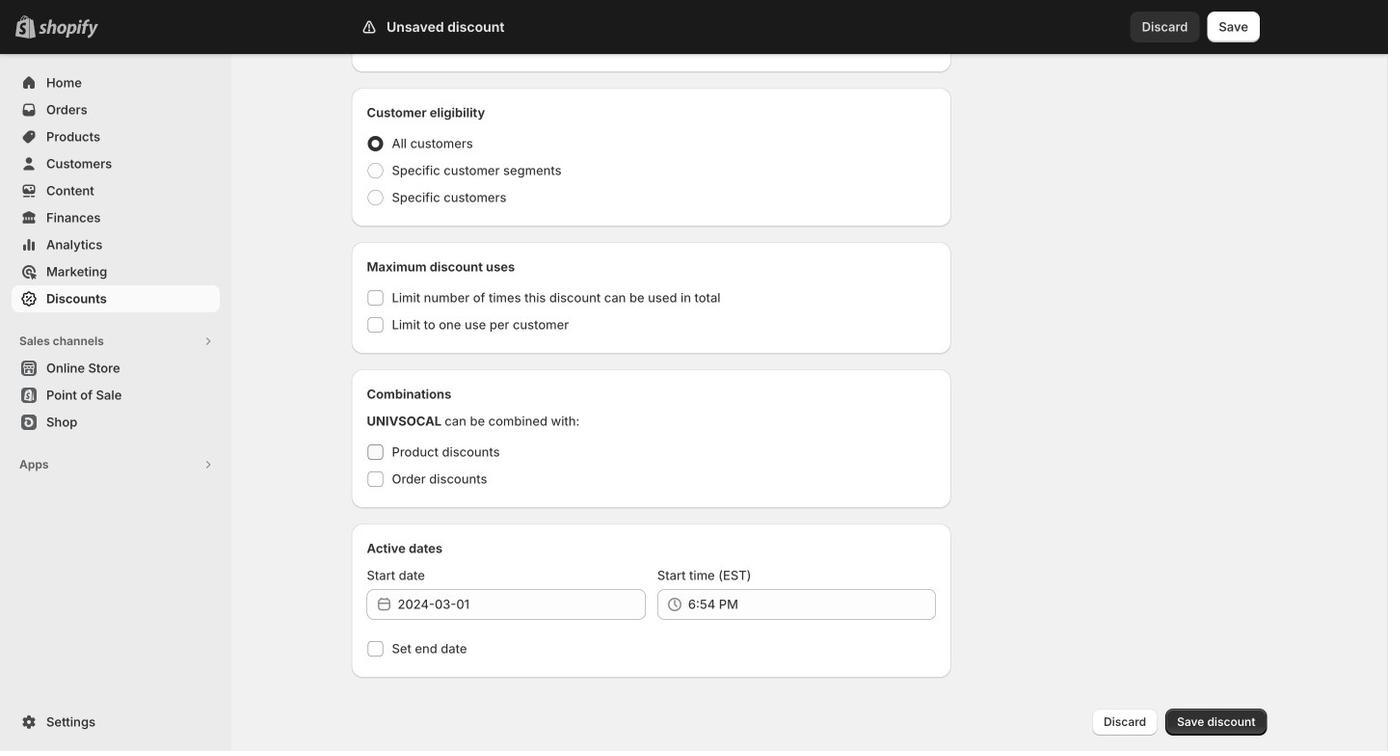 Task type: describe. For each thing, give the bounding box(es) containing it.
Enter time text field
[[689, 589, 937, 620]]

YYYY-MM-DD text field
[[398, 589, 646, 620]]



Task type: vqa. For each thing, say whether or not it's contained in the screenshot.
YYYY-MM-DD text field
yes



Task type: locate. For each thing, give the bounding box(es) containing it.
shopify image
[[39, 19, 98, 38]]



